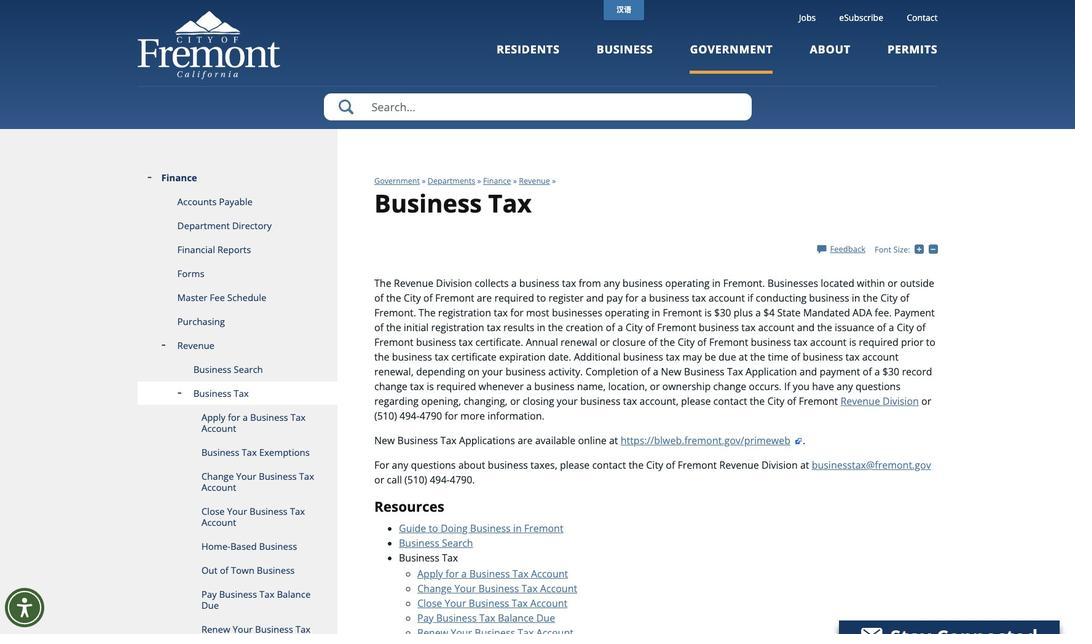 Task type: locate. For each thing, give the bounding box(es) containing it.
completion
[[585, 365, 639, 379]]

business tax down guide on the bottom left of the page
[[399, 551, 458, 565]]

0 vertical spatial search
[[234, 363, 263, 376]]

0 horizontal spatial to
[[429, 522, 438, 535]]

required up opening,
[[436, 380, 476, 393]]

0 horizontal spatial division
[[436, 277, 472, 290]]

2 vertical spatial to
[[429, 522, 438, 535]]

tax
[[562, 277, 576, 290], [692, 291, 706, 305], [494, 306, 508, 320], [487, 321, 501, 334], [741, 321, 756, 334], [459, 336, 473, 349], [794, 336, 808, 349], [435, 350, 449, 364], [666, 350, 680, 364], [845, 350, 860, 364], [410, 380, 424, 393], [623, 395, 637, 408]]

1 horizontal spatial required
[[494, 291, 534, 305]]

1 » from the left
[[422, 176, 426, 186]]

contact link
[[907, 12, 938, 23]]

balance
[[277, 588, 311, 601], [498, 611, 534, 625]]

business search link
[[137, 358, 337, 382], [399, 536, 473, 550]]

2 » from the left
[[477, 176, 481, 186]]

0 horizontal spatial contact
[[592, 458, 626, 472]]

0 horizontal spatial is
[[427, 380, 434, 393]]

a inside apply for a business tax account
[[243, 411, 248, 423]]

search down doing
[[442, 536, 473, 550]]

for up results
[[510, 306, 524, 320]]

1 horizontal spatial 494-
[[430, 473, 450, 487]]

$30 left plus
[[714, 306, 731, 320]]

residents
[[497, 42, 560, 57]]

1 horizontal spatial new
[[661, 365, 681, 379]]

and down from
[[586, 291, 604, 305]]

0 vertical spatial division
[[436, 277, 472, 290]]

annual
[[526, 336, 558, 349]]

due
[[719, 350, 736, 364]]

or up information.
[[510, 395, 520, 408]]

0 vertical spatial government
[[690, 42, 773, 57]]

business tax
[[193, 387, 249, 400], [399, 551, 458, 565]]

0 horizontal spatial balance
[[277, 588, 311, 601]]

0 vertical spatial to
[[537, 291, 546, 305]]

any up call on the left bottom
[[392, 458, 408, 472]]

business tax inside columnusercontrol3 main content
[[399, 551, 458, 565]]

business down plus
[[699, 321, 739, 334]]

collects
[[475, 277, 509, 290]]

1 vertical spatial apply for a business tax account link
[[417, 567, 568, 581]]

account up plus
[[708, 291, 745, 305]]

business down closure
[[623, 350, 663, 364]]

due
[[201, 599, 219, 612], [536, 611, 555, 625]]

new up ownership
[[661, 365, 681, 379]]

revenue link
[[519, 176, 550, 186], [137, 334, 337, 358]]

or inside or (510) 494-4790 for more information.
[[921, 395, 931, 408]]

to
[[537, 291, 546, 305], [926, 336, 935, 349], [429, 522, 438, 535]]

1 vertical spatial business search link
[[399, 536, 473, 550]]

0 horizontal spatial apply for a business tax account link
[[137, 406, 337, 441]]

outside
[[900, 277, 934, 290]]

0 vertical spatial at
[[739, 350, 748, 364]]

be
[[704, 350, 716, 364]]

1 vertical spatial fremont.
[[374, 306, 416, 320]]

search up business tax link
[[234, 363, 263, 376]]

0 horizontal spatial government
[[374, 176, 420, 186]]

0 vertical spatial apply for a business tax account link
[[137, 406, 337, 441]]

finance right departments link at the top left of the page
[[483, 176, 511, 186]]

account inside apply for a business tax account
[[201, 422, 236, 435]]

new up for
[[374, 434, 395, 447]]

and
[[586, 291, 604, 305], [797, 321, 815, 334], [800, 365, 817, 379]]

change
[[374, 380, 407, 393], [713, 380, 746, 393]]

close your business tax account
[[201, 505, 305, 529]]

1 vertical spatial questions
[[411, 458, 456, 472]]

contact
[[713, 395, 747, 408], [592, 458, 626, 472]]

0 horizontal spatial $30
[[714, 306, 731, 320]]

3 » from the left
[[513, 176, 517, 186]]

taxes,
[[530, 458, 557, 472]]

is down depending
[[427, 380, 434, 393]]

(510) down regarding
[[374, 409, 397, 423]]

balance inside pay business tax balance due
[[277, 588, 311, 601]]

change down renewal, at bottom
[[374, 380, 407, 393]]

494- inside for any questions about business taxes, please contact the city of fremont revenue division at businesstax@fremont.gov or call (510) 494-4790.
[[430, 473, 450, 487]]

0 horizontal spatial 494-
[[400, 409, 420, 423]]

pay business tax balance due link
[[137, 583, 337, 618], [417, 611, 555, 625]]

required
[[494, 291, 534, 305], [859, 336, 898, 349], [436, 380, 476, 393]]

0 vertical spatial contact
[[713, 395, 747, 408]]

is left plus
[[704, 306, 712, 320]]

0 vertical spatial close your business tax account link
[[137, 500, 337, 535]]

fee
[[210, 291, 225, 304]]

please down ownership
[[681, 395, 711, 408]]

a down guide to doing business in fremont business search
[[461, 567, 467, 581]]

most
[[526, 306, 549, 320]]

0 horizontal spatial revenue link
[[137, 334, 337, 358]]

business tax down business search
[[193, 387, 249, 400]]

1 horizontal spatial are
[[518, 434, 533, 447]]

or down for
[[374, 473, 384, 487]]

2 horizontal spatial is
[[849, 336, 856, 349]]

account inside the change your business tax account
[[201, 481, 236, 494]]

account down mandated
[[810, 336, 847, 349]]

questions inside the revenue division collects a business tax from any business operating in fremont. businesses located within or outside of the city of fremont are required to register and pay for a business tax account if conducting business in the city of fremont. the registration tax for most businesses operating in fremont is $30 plus a $4 state mandated ada fee. payment of the initial registration tax results in the creation of a city of fremont business tax account and the issuance of a city of fremont business tax certificate. annual renewal or closure of the city of fremont business tax account is required prior to the business tax certificate expiration date. additional business tax may be due at the time of business tax account renewal, depending on your business activity. completion of a new business tax application and payment of a $30 record change tax is required whenever a business name, location, or ownership change occurs. if you have any questions regarding opening, changing, or closing your business tax account, please contact the city of fremont
[[856, 380, 900, 393]]

government
[[690, 42, 773, 57], [374, 176, 420, 186]]

government for government
[[690, 42, 773, 57]]

apply inside apply for a business tax account change your business tax account close your business tax account pay business tax balance due
[[417, 567, 443, 581]]

financial reports link
[[137, 238, 337, 262]]

business down activity.
[[534, 380, 574, 393]]

more
[[460, 409, 485, 423]]

0 horizontal spatial government link
[[374, 176, 420, 186]]

1 horizontal spatial to
[[537, 291, 546, 305]]

division inside the revenue division collects a business tax from any business operating in fremont. businesses located within or outside of the city of fremont are required to register and pay for a business tax account if conducting business in the city of fremont. the registration tax for most businesses operating in fremont is $30 plus a $4 state mandated ada fee. payment of the initial registration tax results in the creation of a city of fremont business tax account and the issuance of a city of fremont business tax certificate. annual renewal or closure of the city of fremont business tax account is required prior to the business tax certificate expiration date. additional business tax may be due at the time of business tax account renewal, depending on your business activity. completion of a new business tax application and payment of a $30 record change tax is required whenever a business name, location, or ownership change occurs. if you have any questions regarding opening, changing, or closing your business tax account, please contact the city of fremont
[[436, 277, 472, 290]]

$4
[[763, 306, 775, 320]]

business up payment
[[803, 350, 843, 364]]

tax down state
[[794, 336, 808, 349]]

department
[[177, 219, 230, 232]]

contact up the https://blweb.fremont.gov/primeweb link
[[713, 395, 747, 408]]

apply for a business tax account link for change your business tax account
[[417, 567, 568, 581]]

494- up resources
[[430, 473, 450, 487]]

out of town business
[[201, 564, 295, 577]]

4790.
[[450, 473, 475, 487]]

1 horizontal spatial »
[[477, 176, 481, 186]]

finance
[[161, 171, 197, 184], [483, 176, 511, 186]]

1 horizontal spatial (510)
[[405, 473, 427, 487]]

about
[[810, 42, 851, 57]]

city down https://blweb.fremont.gov/primeweb
[[646, 458, 663, 472]]

»
[[422, 176, 426, 186], [477, 176, 481, 186], [513, 176, 517, 186]]

registration
[[438, 306, 491, 320], [431, 321, 484, 334]]

government inside "government » departments » finance » revenue business tax"
[[374, 176, 420, 186]]

government for government » departments » finance » revenue business tax
[[374, 176, 420, 186]]

0 vertical spatial new
[[661, 365, 681, 379]]

change your business tax account link down business tax exemptions
[[137, 465, 337, 500]]

2 horizontal spatial any
[[837, 380, 853, 393]]

to left doing
[[429, 522, 438, 535]]

apply for apply for a business tax account change your business tax account close your business tax account pay business tax balance due
[[417, 567, 443, 581]]

change
[[201, 470, 234, 483], [417, 582, 452, 595]]

questions up revenue division link
[[856, 380, 900, 393]]

in inside guide to doing business in fremont business search
[[513, 522, 522, 535]]

home-based business link
[[137, 535, 337, 559]]

1 horizontal spatial division
[[762, 458, 798, 472]]

size:
[[893, 244, 910, 255]]

apply inside apply for a business tax account
[[201, 411, 225, 423]]

feedback
[[830, 243, 865, 254]]

0 horizontal spatial finance
[[161, 171, 197, 184]]

0 horizontal spatial finance link
[[137, 166, 337, 190]]

close inside close your business tax account
[[201, 505, 225, 518]]

1 horizontal spatial due
[[536, 611, 555, 625]]

please
[[681, 395, 711, 408], [560, 458, 590, 472]]

0 horizontal spatial due
[[201, 599, 219, 612]]

at inside the revenue division collects a business tax from any business operating in fremont. businesses located within or outside of the city of fremont are required to register and pay for a business tax account if conducting business in the city of fremont. the registration tax for most businesses operating in fremont is $30 plus a $4 state mandated ada fee. payment of the initial registration tax results in the creation of a city of fremont business tax account and the issuance of a city of fremont business tax certificate. annual renewal or closure of the city of fremont business tax account is required prior to the business tax certificate expiration date. additional business tax may be due at the time of business tax account renewal, depending on your business activity. completion of a new business tax application and payment of a $30 record change tax is required whenever a business name, location, or ownership change occurs. if you have any questions regarding opening, changing, or closing your business tax account, please contact the city of fremont
[[739, 350, 748, 364]]

finance up the accounts
[[161, 171, 197, 184]]

0 vertical spatial pay
[[201, 588, 217, 601]]

are
[[477, 291, 492, 305], [518, 434, 533, 447]]

record
[[902, 365, 932, 379]]

0 vertical spatial (510)
[[374, 409, 397, 423]]

revenue division
[[841, 395, 919, 408]]

0 vertical spatial please
[[681, 395, 711, 408]]

purchasing
[[177, 315, 225, 328]]

guide to doing business in fremont business search
[[399, 522, 563, 550]]

0 horizontal spatial search
[[234, 363, 263, 376]]

at right due
[[739, 350, 748, 364]]

0 vertical spatial business search link
[[137, 358, 337, 382]]

1 vertical spatial (510)
[[405, 473, 427, 487]]

business inside the revenue division collects a business tax from any business operating in fremont. businesses located within or outside of the city of fremont are required to register and pay for a business tax account if conducting business in the city of fremont. the registration tax for most businesses operating in fremont is $30 plus a $4 state mandated ada fee. payment of the initial registration tax results in the creation of a city of fremont business tax account and the issuance of a city of fremont business tax certificate. annual renewal or closure of the city of fremont business tax account is required prior to the business tax certificate expiration date. additional business tax may be due at the time of business tax account renewal, depending on your business activity. completion of a new business tax application and payment of a $30 record change tax is required whenever a business name, location, or ownership change occurs. if you have any questions regarding opening, changing, or closing your business tax account, please contact the city of fremont
[[684, 365, 725, 379]]

0 horizontal spatial apply
[[201, 411, 225, 423]]

0 vertical spatial questions
[[856, 380, 900, 393]]

apply for a business tax account link
[[137, 406, 337, 441], [417, 567, 568, 581]]

business inside pay business tax balance due
[[219, 588, 257, 601]]

(510) right call on the left bottom
[[405, 473, 427, 487]]

of inside for any questions about business taxes, please contact the city of fremont revenue division at businesstax@fremont.gov or call (510) 494-4790.
[[666, 458, 675, 472]]

city inside for any questions about business taxes, please contact the city of fremont revenue division at businesstax@fremont.gov or call (510) 494-4790.
[[646, 458, 663, 472]]

city up closure
[[626, 321, 643, 334]]

questions up 4790.
[[411, 458, 456, 472]]

at down .
[[800, 458, 809, 472]]

online
[[578, 434, 606, 447]]

1 vertical spatial close
[[417, 597, 442, 610]]

1 horizontal spatial contact
[[713, 395, 747, 408]]

tax down location,
[[623, 395, 637, 408]]

business search link down purchasing link
[[137, 358, 337, 382]]

business inside for any questions about business taxes, please contact the city of fremont revenue division at businesstax@fremont.gov or call (510) 494-4790.
[[488, 458, 528, 472]]

a
[[511, 277, 517, 290], [641, 291, 647, 305], [755, 306, 761, 320], [618, 321, 623, 334], [889, 321, 894, 334], [653, 365, 658, 379], [874, 365, 880, 379], [526, 380, 532, 393], [243, 411, 248, 423], [461, 567, 467, 581]]

registration down collects
[[438, 306, 491, 320]]

0 horizontal spatial change
[[374, 380, 407, 393]]

a up closure
[[618, 321, 623, 334]]

pay inside pay business tax balance due
[[201, 588, 217, 601]]

apply for a business tax account link inside columnusercontrol3 main content
[[417, 567, 568, 581]]

search inside guide to doing business in fremont business search
[[442, 536, 473, 550]]

1 vertical spatial government
[[374, 176, 420, 186]]

2 horizontal spatial required
[[859, 336, 898, 349]]

a down business tax link
[[243, 411, 248, 423]]

at
[[739, 350, 748, 364], [609, 434, 618, 447], [800, 458, 809, 472]]

1 vertical spatial operating
[[605, 306, 649, 320]]

businesses
[[767, 277, 818, 290]]

0 horizontal spatial change
[[201, 470, 234, 483]]

are down information.
[[518, 434, 533, 447]]

1 vertical spatial are
[[518, 434, 533, 447]]

0 vertical spatial is
[[704, 306, 712, 320]]

1 horizontal spatial change
[[417, 582, 452, 595]]

operating
[[665, 277, 710, 290], [605, 306, 649, 320]]

revenue inside for any questions about business taxes, please contact the city of fremont revenue division at businesstax@fremont.gov or call (510) 494-4790.
[[719, 458, 759, 472]]

0 horizontal spatial (510)
[[374, 409, 397, 423]]

for down opening,
[[445, 409, 458, 423]]

finance link up payable
[[137, 166, 337, 190]]

2 horizontal spatial division
[[883, 395, 919, 408]]

search
[[234, 363, 263, 376], [442, 536, 473, 550]]

your inside close your business tax account
[[227, 505, 247, 518]]

1 horizontal spatial change
[[713, 380, 746, 393]]

for down doing
[[446, 567, 459, 581]]

1 vertical spatial division
[[883, 395, 919, 408]]

within
[[857, 277, 885, 290]]

at right online
[[609, 434, 618, 447]]

1 horizontal spatial pay
[[417, 611, 434, 625]]

or down record
[[921, 395, 931, 408]]

1 horizontal spatial any
[[604, 277, 620, 290]]

apply down business tax link
[[201, 411, 225, 423]]

please down new business tax applications are available online at https://blweb.fremont.gov/primeweb
[[560, 458, 590, 472]]

tax up certificate.
[[487, 321, 501, 334]]

1 vertical spatial pay
[[417, 611, 434, 625]]

fremont inside guide to doing business in fremont business search
[[524, 522, 563, 535]]

0 vertical spatial required
[[494, 291, 534, 305]]

0 horizontal spatial »
[[422, 176, 426, 186]]

apply for a business tax account link down guide to doing business in fremont business search
[[417, 567, 568, 581]]

change your business tax account link down guide to doing business in fremont business search
[[417, 582, 577, 595]]

business down applications
[[488, 458, 528, 472]]

any up pay
[[604, 277, 620, 290]]

pay
[[606, 291, 623, 305]]

change down due
[[713, 380, 746, 393]]

due inside pay business tax balance due
[[201, 599, 219, 612]]

(510)
[[374, 409, 397, 423], [405, 473, 427, 487]]

0 vertical spatial $30
[[714, 306, 731, 320]]

is down "issuance"
[[849, 336, 856, 349]]

balance inside apply for a business tax account change your business tax account close your business tax account pay business tax balance due
[[498, 611, 534, 625]]

esubscribe
[[839, 12, 883, 23]]

0 vertical spatial any
[[604, 277, 620, 290]]

for down business tax link
[[228, 411, 240, 423]]

pay inside apply for a business tax account change your business tax account close your business tax account pay business tax balance due
[[417, 611, 434, 625]]

1 horizontal spatial finance link
[[483, 176, 511, 186]]

any down payment
[[837, 380, 853, 393]]

or up account,
[[650, 380, 660, 393]]

business up renewal, at bottom
[[392, 350, 432, 364]]

0 horizontal spatial pay
[[201, 588, 217, 601]]

businesses
[[552, 306, 602, 320]]

1 horizontal spatial search
[[442, 536, 473, 550]]

information.
[[488, 409, 544, 423]]

available
[[535, 434, 575, 447]]

change inside the change your business tax account
[[201, 470, 234, 483]]

required down "issuance"
[[859, 336, 898, 349]]

0 horizontal spatial fremont.
[[374, 306, 416, 320]]

required down collects
[[494, 291, 534, 305]]

whenever
[[479, 380, 524, 393]]

and down state
[[797, 321, 815, 334]]

0 vertical spatial change
[[201, 470, 234, 483]]

occurs.
[[749, 380, 782, 393]]

financial
[[177, 243, 215, 256]]

0 vertical spatial are
[[477, 291, 492, 305]]

registration up certificate
[[431, 321, 484, 334]]

business inside apply for a business tax account
[[250, 411, 288, 423]]

0 vertical spatial registration
[[438, 306, 491, 320]]

a right collects
[[511, 277, 517, 290]]

your up whenever
[[482, 365, 503, 379]]

about link
[[810, 42, 851, 74]]

city up fee.
[[880, 291, 898, 305]]

or inside for any questions about business taxes, please contact the city of fremont revenue division at businesstax@fremont.gov or call (510) 494-4790.
[[374, 473, 384, 487]]

apply for a business tax account link up business tax exemptions
[[137, 406, 337, 441]]

494- inside or (510) 494-4790 for more information.
[[400, 409, 420, 423]]

0 horizontal spatial please
[[560, 458, 590, 472]]

are down collects
[[477, 291, 492, 305]]

the inside for any questions about business taxes, please contact the city of fremont revenue division at businesstax@fremont.gov or call (510) 494-4790.
[[629, 458, 644, 472]]

payable
[[219, 195, 253, 208]]

for inside or (510) 494-4790 for more information.
[[445, 409, 458, 423]]

tax inside pay business tax balance due
[[259, 588, 274, 601]]

0 vertical spatial apply
[[201, 411, 225, 423]]

494- down regarding
[[400, 409, 420, 423]]

at inside for any questions about business taxes, please contact the city of fremont revenue division at businesstax@fremont.gov or call (510) 494-4790.
[[800, 458, 809, 472]]

0 horizontal spatial required
[[436, 380, 476, 393]]

for
[[625, 291, 639, 305], [510, 306, 524, 320], [445, 409, 458, 423], [228, 411, 240, 423], [446, 567, 459, 581]]

0 horizontal spatial business tax
[[193, 387, 249, 400]]

1 horizontal spatial questions
[[856, 380, 900, 393]]

apply
[[201, 411, 225, 423], [417, 567, 443, 581]]

1 horizontal spatial the
[[419, 306, 436, 320]]

tax left may
[[666, 350, 680, 364]]

0 vertical spatial the
[[374, 277, 391, 290]]

apply down guide on the bottom left of the page
[[417, 567, 443, 581]]

1 horizontal spatial change your business tax account link
[[417, 582, 577, 595]]

and up the you
[[800, 365, 817, 379]]

2 vertical spatial at
[[800, 458, 809, 472]]

business inside the change your business tax account
[[259, 470, 297, 483]]

0 horizontal spatial new
[[374, 434, 395, 447]]

0 vertical spatial government link
[[690, 42, 773, 74]]

accounts
[[177, 195, 217, 208]]

font
[[875, 244, 891, 255]]

financial reports
[[177, 243, 251, 256]]

2 change from the left
[[713, 380, 746, 393]]

to right prior
[[926, 336, 935, 349]]

0 vertical spatial business tax
[[193, 387, 249, 400]]

business up most
[[519, 277, 559, 290]]



Task type: describe. For each thing, give the bounding box(es) containing it.
business right pay
[[649, 291, 689, 305]]

0 vertical spatial operating
[[665, 277, 710, 290]]

permits
[[888, 42, 938, 57]]

are inside the revenue division collects a business tax from any business operating in fremont. businesses located within or outside of the city of fremont are required to register and pay for a business tax account if conducting business in the city of fremont. the registration tax for most businesses operating in fremont is $30 plus a $4 state mandated ada fee. payment of the initial registration tax results in the creation of a city of fremont business tax account and the issuance of a city of fremont business tax certificate. annual renewal or closure of the city of fremont business tax account is required prior to the business tax certificate expiration date. additional business tax may be due at the time of business tax account renewal, depending on your business activity. completion of a new business tax application and payment of a $30 record change tax is required whenever a business name, location, or ownership change occurs. if you have any questions regarding opening, changing, or closing your business tax account, please contact the city of fremont
[[477, 291, 492, 305]]

city up may
[[678, 336, 695, 349]]

payment
[[894, 306, 935, 320]]

apply for a business tax account
[[201, 411, 306, 435]]

state
[[777, 306, 801, 320]]

activity.
[[548, 365, 583, 379]]

issuance
[[835, 321, 874, 334]]

1 vertical spatial revenue link
[[137, 334, 337, 358]]

business link
[[597, 42, 653, 74]]

changing,
[[464, 395, 508, 408]]

contact inside for any questions about business taxes, please contact the city of fremont revenue division at businesstax@fremont.gov or call (510) 494-4790.
[[592, 458, 626, 472]]

may
[[682, 350, 702, 364]]

- link
[[928, 244, 940, 255]]

tax inside close your business tax account
[[290, 505, 305, 518]]

tax left if at the top right of page
[[692, 291, 706, 305]]

2 vertical spatial and
[[800, 365, 817, 379]]

directory
[[232, 219, 272, 232]]

(510) inside for any questions about business taxes, please contact the city of fremont revenue division at businesstax@fremont.gov or call (510) 494-4790.
[[405, 473, 427, 487]]

located
[[821, 277, 854, 290]]

closure
[[612, 336, 646, 349]]

business down expiration
[[506, 365, 546, 379]]

city up the initial on the left bottom of the page
[[404, 291, 421, 305]]

https://blweb.fremont.gov/primeweb link
[[621, 434, 803, 447]]

apply for apply for a business tax account
[[201, 411, 225, 423]]

time
[[768, 350, 788, 364]]

new inside the revenue division collects a business tax from any business operating in fremont. businesses located within or outside of the city of fremont are required to register and pay for a business tax account if conducting business in the city of fremont. the registration tax for most businesses operating in fremont is $30 plus a $4 state mandated ada fee. payment of the initial registration tax results in the creation of a city of fremont business tax account and the issuance of a city of fremont business tax certificate. annual renewal or closure of the city of fremont business tax account is required prior to the business tax certificate expiration date. additional business tax may be due at the time of business tax account renewal, depending on your business activity. completion of a new business tax application and payment of a $30 record change tax is required whenever a business name, location, or ownership change occurs. if you have any questions regarding opening, changing, or closing your business tax account, please contact the city of fremont
[[661, 365, 681, 379]]

the revenue division collects a business tax from any business operating in fremont. businesses located within or outside of the city of fremont are required to register and pay for a business tax account if conducting business in the city of fremont. the registration tax for most businesses operating in fremont is $30 plus a $4 state mandated ada fee. payment of the initial registration tax results in the creation of a city of fremont business tax account and the issuance of a city of fremont business tax certificate. annual renewal or closure of the city of fremont business tax account is required prior to the business tax certificate expiration date. additional business tax may be due at the time of business tax account renewal, depending on your business activity. completion of a new business tax application and payment of a $30 record change tax is required whenever a business name, location, or ownership change occurs. if you have any questions regarding opening, changing, or closing your business tax account, please contact the city of fremont
[[374, 277, 935, 408]]

master fee schedule link
[[137, 286, 337, 310]]

business up pay
[[623, 277, 663, 290]]

city up prior
[[897, 321, 914, 334]]

home-
[[201, 540, 230, 553]]

tax inside business tax link
[[234, 387, 249, 400]]

permits link
[[888, 42, 938, 74]]

department directory link
[[137, 214, 337, 238]]

tax inside "government » departments » finance » revenue business tax"
[[488, 186, 532, 220]]

for inside apply for a business tax account change your business tax account close your business tax account pay business tax balance due
[[446, 567, 459, 581]]

master
[[177, 291, 207, 304]]

initial
[[404, 321, 429, 334]]

1 vertical spatial $30
[[883, 365, 899, 379]]

creation
[[566, 321, 603, 334]]

(510) inside or (510) 494-4790 for more information.
[[374, 409, 397, 423]]

contact inside the revenue division collects a business tax from any business operating in fremont. businesses located within or outside of the city of fremont are required to register and pay for a business tax account if conducting business in the city of fremont. the registration tax for most businesses operating in fremont is $30 plus a $4 state mandated ada fee. payment of the initial registration tax results in the creation of a city of fremont business tax account and the issuance of a city of fremont business tax certificate. annual renewal or closure of the city of fremont business tax account is required prior to the business tax certificate expiration date. additional business tax may be due at the time of business tax account renewal, depending on your business activity. completion of a new business tax application and payment of a $30 record change tax is required whenever a business name, location, or ownership change occurs. if you have any questions regarding opening, changing, or closing your business tax account, please contact the city of fremont
[[713, 395, 747, 408]]

tax up certificate
[[459, 336, 473, 349]]

please inside the revenue division collects a business tax from any business operating in fremont. businesses located within or outside of the city of fremont are required to register and pay for a business tax account if conducting business in the city of fremont. the registration tax for most businesses operating in fremont is $30 plus a $4 state mandated ada fee. payment of the initial registration tax results in the creation of a city of fremont business tax account and the issuance of a city of fremont business tax certificate. annual renewal or closure of the city of fremont business tax account is required prior to the business tax certificate expiration date. additional business tax may be due at the time of business tax account renewal, depending on your business activity. completion of a new business tax application and payment of a $30 record change tax is required whenever a business name, location, or ownership change occurs. if you have any questions regarding opening, changing, or closing your business tax account, please contact the city of fremont
[[681, 395, 711, 408]]

1 vertical spatial your
[[557, 395, 578, 408]]

+ link
[[915, 244, 928, 255]]

reports
[[217, 243, 251, 256]]

tax inside apply for a business tax account
[[291, 411, 306, 423]]

a up the closing
[[526, 380, 532, 393]]

2 horizontal spatial to
[[926, 336, 935, 349]]

accounts payable link
[[137, 190, 337, 214]]

purchasing link
[[137, 310, 337, 334]]

tax up depending
[[435, 350, 449, 364]]

esubscribe link
[[839, 12, 883, 23]]

account down $4
[[758, 321, 794, 334]]

a up account,
[[653, 365, 658, 379]]

0 horizontal spatial pay business tax balance due link
[[137, 583, 337, 618]]

business inside close your business tax account
[[250, 505, 288, 518]]

for right pay
[[625, 291, 639, 305]]

https://blweb.fremont.gov/primeweb
[[621, 434, 790, 447]]

home-based business
[[201, 540, 297, 553]]

business inside "government » departments » finance » revenue business tax"
[[374, 186, 482, 220]]

fee.
[[875, 306, 892, 320]]

contact
[[907, 12, 938, 23]]

any inside for any questions about business taxes, please contact the city of fremont revenue division at businesstax@fremont.gov or call (510) 494-4790.
[[392, 458, 408, 472]]

change inside apply for a business tax account change your business tax account close your business tax account pay business tax balance due
[[417, 582, 452, 595]]

0 horizontal spatial change your business tax account link
[[137, 465, 337, 500]]

closing
[[523, 395, 554, 408]]

revenue inside "government » departments » finance » revenue business tax"
[[519, 176, 550, 186]]

for any questions about business taxes, please contact the city of fremont revenue division at businesstax@fremont.gov or call (510) 494-4790.
[[374, 458, 931, 487]]

forms
[[177, 267, 204, 280]]

for
[[374, 458, 389, 472]]

apply for a business tax account link for business tax exemptions
[[137, 406, 337, 441]]

doing
[[441, 522, 468, 535]]

you
[[793, 380, 810, 393]]

business down the initial on the left bottom of the page
[[416, 336, 456, 349]]

departments
[[428, 176, 475, 186]]

1 vertical spatial at
[[609, 434, 618, 447]]

tax up regarding
[[410, 380, 424, 393]]

city down occurs.
[[767, 395, 784, 408]]

conducting
[[756, 291, 807, 305]]

1 horizontal spatial revenue link
[[519, 176, 550, 186]]

exemptions
[[259, 446, 310, 459]]

jobs link
[[799, 12, 816, 23]]

your inside the change your business tax account
[[236, 470, 256, 483]]

guide to doing business in fremont link
[[399, 522, 563, 535]]

business tax link
[[137, 382, 337, 406]]

a right pay
[[641, 291, 647, 305]]

government » departments » finance » revenue business tax
[[374, 176, 550, 220]]

.
[[803, 434, 805, 447]]

font size:
[[875, 244, 910, 255]]

name,
[[577, 380, 606, 393]]

on
[[468, 365, 480, 379]]

business up time
[[751, 336, 791, 349]]

tax up payment
[[845, 350, 860, 364]]

0 horizontal spatial operating
[[605, 306, 649, 320]]

register
[[549, 291, 584, 305]]

departments link
[[428, 176, 475, 186]]

a down fee.
[[889, 321, 894, 334]]

0 horizontal spatial business search link
[[137, 358, 337, 382]]

jobs
[[799, 12, 816, 23]]

-
[[938, 244, 940, 255]]

for inside apply for a business tax account
[[228, 411, 240, 423]]

0 horizontal spatial your
[[482, 365, 503, 379]]

if
[[784, 380, 790, 393]]

0 horizontal spatial close your business tax account link
[[137, 500, 337, 535]]

1 horizontal spatial pay business tax balance due link
[[417, 611, 555, 625]]

due inside apply for a business tax account change your business tax account close your business tax account pay business tax balance due
[[536, 611, 555, 625]]

columnusercontrol3 main content
[[337, 129, 940, 634]]

call
[[387, 473, 402, 487]]

tax up results
[[494, 306, 508, 320]]

guide
[[399, 522, 426, 535]]

questions inside for any questions about business taxes, please contact the city of fremont revenue division at businesstax@fremont.gov or call (510) 494-4790.
[[411, 458, 456, 472]]

forms link
[[137, 262, 337, 286]]

tax up "register"
[[562, 277, 576, 290]]

town
[[231, 564, 254, 577]]

feedback link
[[817, 243, 865, 254]]

prior
[[901, 336, 923, 349]]

about
[[458, 458, 485, 472]]

regarding
[[374, 395, 419, 408]]

application
[[746, 365, 797, 379]]

new business tax applications are available online at https://blweb.fremont.gov/primeweb
[[374, 434, 790, 447]]

revenue division link
[[841, 395, 919, 408]]

a up 'revenue division'
[[874, 365, 880, 379]]

finance inside "government » departments » finance » revenue business tax"
[[483, 176, 511, 186]]

1 vertical spatial registration
[[431, 321, 484, 334]]

renewal
[[561, 336, 597, 349]]

1 vertical spatial and
[[797, 321, 815, 334]]

1 vertical spatial government link
[[374, 176, 420, 186]]

close inside apply for a business tax account change your business tax account close your business tax account pay business tax balance due
[[417, 597, 442, 610]]

business tax exemptions link
[[137, 441, 337, 465]]

account inside close your business tax account
[[201, 516, 236, 529]]

tax inside business tax exemptions link
[[242, 446, 257, 459]]

business tax exemptions
[[201, 446, 310, 459]]

division inside for any questions about business taxes, please contact the city of fremont revenue division at businesstax@fremont.gov or call (510) 494-4790.
[[762, 458, 798, 472]]

fremont inside for any questions about business taxes, please contact the city of fremont revenue division at businesstax@fremont.gov or call (510) 494-4790.
[[678, 458, 717, 472]]

or right within
[[888, 277, 898, 290]]

1 vertical spatial required
[[859, 336, 898, 349]]

a left $4
[[755, 306, 761, 320]]

tax down plus
[[741, 321, 756, 334]]

1 horizontal spatial close your business tax account link
[[417, 597, 567, 610]]

1 vertical spatial any
[[837, 380, 853, 393]]

1 change from the left
[[374, 380, 407, 393]]

account down "issuance"
[[862, 350, 899, 364]]

based
[[230, 540, 257, 553]]

2 vertical spatial required
[[436, 380, 476, 393]]

tax inside the revenue division collects a business tax from any business operating in fremont. businesses located within or outside of the city of fremont are required to register and pay for a business tax account if conducting business in the city of fremont. the registration tax for most businesses operating in fremont is $30 plus a $4 state mandated ada fee. payment of the initial registration tax results in the creation of a city of fremont business tax account and the issuance of a city of fremont business tax certificate. annual renewal or closure of the city of fremont business tax account is required prior to the business tax certificate expiration date. additional business tax may be due at the time of business tax account renewal, depending on your business activity. completion of a new business tax application and payment of a $30 record change tax is required whenever a business name, location, or ownership change occurs. if you have any questions regarding opening, changing, or closing your business tax account, please contact the city of fremont
[[727, 365, 743, 379]]

business up mandated
[[809, 291, 849, 305]]

renewal,
[[374, 365, 414, 379]]

revenue inside the revenue division collects a business tax from any business operating in fremont. businesses located within or outside of the city of fremont are required to register and pay for a business tax account if conducting business in the city of fremont. the registration tax for most businesses operating in fremont is $30 plus a $4 state mandated ada fee. payment of the initial registration tax results in the creation of a city of fremont business tax account and the issuance of a city of fremont business tax certificate. annual renewal or closure of the city of fremont business tax account is required prior to the business tax certificate expiration date. additional business tax may be due at the time of business tax account renewal, depending on your business activity. completion of a new business tax application and payment of a $30 record change tax is required whenever a business name, location, or ownership change occurs. if you have any questions regarding opening, changing, or closing your business tax account, please contact the city of fremont
[[394, 277, 433, 290]]

1 vertical spatial change your business tax account link
[[417, 582, 577, 595]]

Search text field
[[324, 93, 751, 120]]

have
[[812, 380, 834, 393]]

0 vertical spatial and
[[586, 291, 604, 305]]

tax inside the change your business tax account
[[299, 470, 314, 483]]

to inside guide to doing business in fremont business search
[[429, 522, 438, 535]]

please inside for any questions about business taxes, please contact the city of fremont revenue division at businesstax@fremont.gov or call (510) 494-4790.
[[560, 458, 590, 472]]

1 vertical spatial new
[[374, 434, 395, 447]]

out of town business link
[[137, 559, 337, 583]]

certificate.
[[475, 336, 523, 349]]

0 vertical spatial fremont.
[[723, 277, 765, 290]]

from
[[579, 277, 601, 290]]

1 vertical spatial is
[[849, 336, 856, 349]]

a inside apply for a business tax account change your business tax account close your business tax account pay business tax balance due
[[461, 567, 467, 581]]

4790
[[420, 409, 442, 423]]

plus
[[734, 306, 753, 320]]

stay connected image
[[839, 618, 1058, 634]]

or up additional
[[600, 336, 610, 349]]

business down name,
[[580, 395, 620, 408]]

ownership
[[662, 380, 711, 393]]

1 horizontal spatial government link
[[690, 42, 773, 74]]

department directory
[[177, 219, 272, 232]]

master fee schedule
[[177, 291, 266, 304]]



Task type: vqa. For each thing, say whether or not it's contained in the screenshot.
top Fremont.
yes



